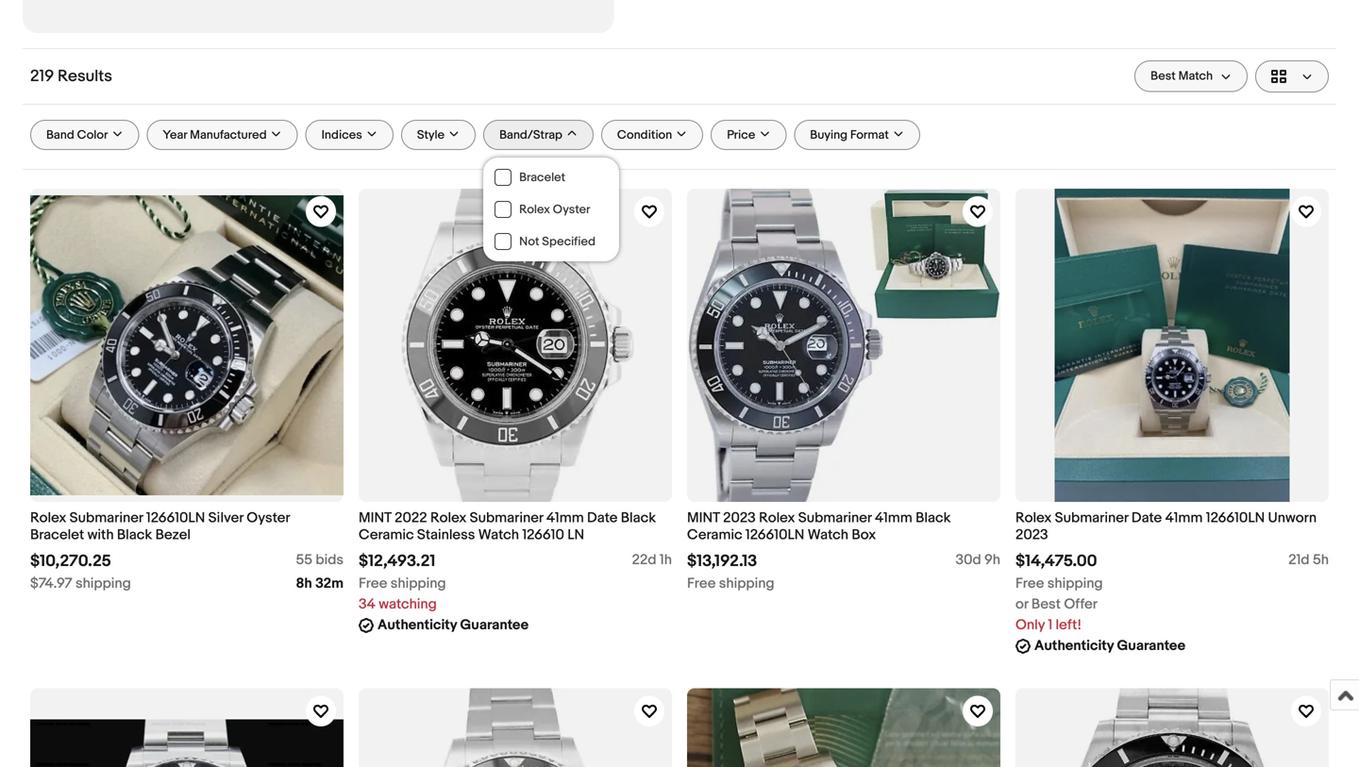 Task type: describe. For each thing, give the bounding box(es) containing it.
30d 9h
[[956, 552, 1001, 569]]

126610ln inside rolex submariner date 41mm 126610ln unworn 2023
[[1206, 510, 1265, 527]]

219 results
[[30, 67, 112, 86]]

55 bids 8h 32m
[[296, 552, 344, 592]]

rolex submariner 126610ln silver oyster bracelet with black bezel image
[[30, 189, 344, 502]]

2023 inside mint 2023 rolex submariner 41mm black ceramic 126610ln watch box
[[723, 510, 756, 527]]

not specified
[[519, 234, 596, 249]]

$12,493.21
[[359, 552, 436, 572]]

mint 2022 rolex submariner 41mm date black ceramic stainless watch 126610 ln
[[359, 510, 656, 544]]

5h
[[1313, 552, 1329, 569]]

bezel
[[155, 527, 191, 544]]

rolex inside mint 2023 rolex submariner 41mm black ceramic 126610ln watch box
[[759, 510, 795, 527]]

8h
[[296, 575, 312, 592]]

box
[[852, 527, 876, 544]]

stainless
[[417, 527, 475, 544]]

22d 1h
[[632, 552, 672, 569]]

authenticity inside '$14,475.00 free shipping or best offer only 1 left! authenticity guarantee'
[[1035, 638, 1114, 655]]

not specified link
[[483, 226, 619, 258]]

rolex submariner date 41mm 126610ln unworn 2023 image
[[1016, 189, 1329, 502]]

$74.97
[[30, 575, 72, 592]]

submariner inside rolex submariner 126610ln silver oyster bracelet with black bezel
[[70, 510, 143, 527]]

mint 2023 rolex submariner 41mm black ceramic 126610ln watch box image
[[687, 189, 1001, 502]]

not
[[519, 234, 540, 249]]

21d 5h
[[1289, 552, 1329, 569]]

free for $14,475.00
[[1016, 575, 1045, 592]]

22d
[[632, 552, 657, 569]]

shipping for $12,493.21
[[391, 575, 446, 592]]

0 vertical spatial oyster
[[553, 202, 591, 217]]

$14,475.00
[[1016, 552, 1098, 572]]

1h
[[660, 552, 672, 569]]

41mm inside rolex submariner date 41mm 126610ln unworn 2023
[[1166, 510, 1203, 527]]

unworn
[[1268, 510, 1317, 527]]

126610ln inside rolex submariner 126610ln silver oyster bracelet with black bezel
[[146, 510, 205, 527]]

black inside mint 2022 rolex submariner 41mm date black ceramic stainless watch 126610 ln
[[621, 510, 656, 527]]

55
[[296, 552, 313, 569]]

21d
[[1289, 552, 1310, 569]]

mint for $12,493.21
[[359, 510, 392, 527]]

32m
[[315, 575, 344, 592]]

bracelet inside rolex submariner 126610ln silver oyster bracelet with black bezel
[[30, 527, 84, 544]]

rolex submariner 126610ln silver oyster bracelet with black bezel link
[[30, 510, 344, 544]]

34
[[359, 596, 376, 613]]

shipping for $10,270.25
[[75, 575, 131, 592]]

rolex inside mint 2022 rolex submariner 41mm date black ceramic stainless watch 126610 ln
[[431, 510, 467, 527]]

submariner inside rolex submariner date 41mm 126610ln unworn 2023
[[1055, 510, 1129, 527]]

mint for $13,192.13
[[687, 510, 720, 527]]

$14,475.00 free shipping or best offer only 1 left! authenticity guarantee
[[1016, 552, 1186, 655]]

authenticity inside the $12,493.21 free shipping 34 watching authenticity guarantee
[[378, 617, 457, 634]]

bracelet link
[[483, 161, 619, 194]]

$12,493.21 free shipping 34 watching authenticity guarantee
[[359, 552, 529, 634]]

rolex oyster link
[[483, 194, 619, 226]]

ceramic inside mint 2022 rolex submariner 41mm date black ceramic stainless watch 126610 ln
[[359, 527, 414, 544]]

date inside mint 2022 rolex submariner 41mm date black ceramic stainless watch 126610 ln
[[587, 510, 618, 527]]

results
[[58, 67, 112, 86]]

mint 2023 rolex submariner 41mm black ceramic 126610ln watch box link
[[687, 510, 1001, 544]]

date inside rolex submariner date 41mm 126610ln unworn 2023
[[1132, 510, 1162, 527]]



Task type: vqa. For each thing, say whether or not it's contained in the screenshot.
the top Return
no



Task type: locate. For each thing, give the bounding box(es) containing it.
mint left 2022
[[359, 510, 392, 527]]

2 horizontal spatial black
[[916, 510, 951, 527]]

best left match
[[1151, 69, 1176, 84]]

0 horizontal spatial 126610ln
[[146, 510, 205, 527]]

4 submariner from the left
[[1055, 510, 1129, 527]]

0 vertical spatial bracelet
[[519, 170, 566, 185]]

free inside '$14,475.00 free shipping or best offer only 1 left! authenticity guarantee'
[[1016, 575, 1045, 592]]

0 horizontal spatial 2023
[[723, 510, 756, 527]]

1 horizontal spatial authenticity
[[1035, 638, 1114, 655]]

best match
[[1151, 69, 1213, 84]]

2 horizontal spatial 41mm
[[1166, 510, 1203, 527]]

0 horizontal spatial oyster
[[247, 510, 290, 527]]

0 horizontal spatial guarantee
[[460, 617, 529, 634]]

30d
[[956, 552, 982, 569]]

watch inside mint 2023 rolex submariner 41mm black ceramic 126610ln watch box
[[808, 527, 849, 544]]

watch
[[478, 527, 519, 544], [808, 527, 849, 544]]

41mm inside mint 2022 rolex submariner 41mm date black ceramic stainless watch 126610 ln
[[547, 510, 584, 527]]

2 ceramic from the left
[[687, 527, 743, 544]]

0 horizontal spatial watch
[[478, 527, 519, 544]]

bracelet up the rolex oyster link
[[519, 170, 566, 185]]

submariner
[[70, 510, 143, 527], [470, 510, 543, 527], [798, 510, 872, 527], [1055, 510, 1129, 527]]

rolex inside rolex submariner date 41mm 126610ln unworn 2023
[[1016, 510, 1052, 527]]

9h
[[985, 552, 1001, 569]]

1 horizontal spatial 2023
[[1016, 527, 1049, 544]]

mint 2022 rolex submariner 41mm date black ceramic stainless watch 126610 ln image
[[359, 189, 672, 502]]

shipping up watching
[[391, 575, 446, 592]]

match
[[1179, 69, 1213, 84]]

0 horizontal spatial ceramic
[[359, 527, 414, 544]]

guarantee inside the $12,493.21 free shipping 34 watching authenticity guarantee
[[460, 617, 529, 634]]

shipping inside '$14,475.00 free shipping or best offer only 1 left! authenticity guarantee'
[[1048, 575, 1103, 592]]

2 mint from the left
[[687, 510, 720, 527]]

1 horizontal spatial 41mm
[[875, 510, 913, 527]]

with
[[87, 527, 114, 544]]

2 41mm from the left
[[875, 510, 913, 527]]

rolex oyster
[[519, 202, 591, 217]]

0 horizontal spatial black
[[117, 527, 152, 544]]

rolex for rolex oyster
[[519, 202, 550, 217]]

0 horizontal spatial best
[[1032, 596, 1061, 613]]

41mm inside mint 2023 rolex submariner 41mm black ceramic 126610ln watch box
[[875, 510, 913, 527]]

ln
[[568, 527, 585, 544]]

126610ln up bezel
[[146, 510, 205, 527]]

rolex
[[519, 202, 550, 217], [30, 510, 66, 527], [431, 510, 467, 527], [759, 510, 795, 527], [1016, 510, 1052, 527]]

shipping down $13,192.13
[[719, 575, 775, 592]]

1 horizontal spatial bracelet
[[519, 170, 566, 185]]

219
[[30, 67, 54, 86]]

3 41mm from the left
[[1166, 510, 1203, 527]]

rolex submariner 126610ln silver oyster bracelet with black bezel
[[30, 510, 290, 544]]

watch inside mint 2022 rolex submariner 41mm date black ceramic stainless watch 126610 ln
[[478, 527, 519, 544]]

guarantee inside '$14,475.00 free shipping or best offer only 1 left! authenticity guarantee'
[[1117, 638, 1186, 655]]

41mm for $13,192.13
[[875, 510, 913, 527]]

submariner inside mint 2023 rolex submariner 41mm black ceramic 126610ln watch box
[[798, 510, 872, 527]]

126610ln inside mint 2023 rolex submariner 41mm black ceramic 126610ln watch box
[[746, 527, 805, 544]]

1 horizontal spatial mint
[[687, 510, 720, 527]]

shipping for $14,475.00
[[1048, 575, 1103, 592]]

submariner up $14,475.00
[[1055, 510, 1129, 527]]

1 horizontal spatial ceramic
[[687, 527, 743, 544]]

black
[[621, 510, 656, 527], [916, 510, 951, 527], [117, 527, 152, 544]]

$13,192.13
[[687, 552, 757, 572]]

free for $12,493.21
[[359, 575, 387, 592]]

1 date from the left
[[587, 510, 618, 527]]

bids
[[316, 552, 344, 569]]

submariner inside mint 2022 rolex submariner 41mm date black ceramic stainless watch 126610 ln
[[470, 510, 543, 527]]

41mm for $12,493.21
[[547, 510, 584, 527]]

0 vertical spatial guarantee
[[460, 617, 529, 634]]

rolex up $14,475.00
[[1016, 510, 1052, 527]]

$10,270.25
[[30, 552, 111, 572]]

1 vertical spatial bracelet
[[30, 527, 84, 544]]

1 shipping from the left
[[75, 575, 131, 592]]

0 vertical spatial authenticity
[[378, 617, 457, 634]]

3 shipping from the left
[[719, 575, 775, 592]]

free
[[359, 575, 387, 592], [687, 575, 716, 592], [1016, 575, 1045, 592]]

oyster
[[553, 202, 591, 217], [247, 510, 290, 527]]

mint 2023 rolex submariner 41mm black ceramic 126610ln watch box
[[687, 510, 951, 544]]

2 horizontal spatial 126610ln
[[1206, 510, 1265, 527]]

view: gallery view image
[[1272, 69, 1313, 84]]

ceramic up the $12,493.21
[[359, 527, 414, 544]]

free up 34
[[359, 575, 387, 592]]

authenticity down watching
[[378, 617, 457, 634]]

126610ln up the $13,192.13 free shipping
[[746, 527, 805, 544]]

left!
[[1056, 617, 1082, 634]]

1 horizontal spatial free
[[687, 575, 716, 592]]

0 horizontal spatial free
[[359, 575, 387, 592]]

submariner up box
[[798, 510, 872, 527]]

ceramic inside mint 2023 rolex submariner 41mm black ceramic 126610ln watch box
[[687, 527, 743, 544]]

date
[[587, 510, 618, 527], [1132, 510, 1162, 527]]

offer
[[1064, 596, 1098, 613]]

126610ln left unworn
[[1206, 510, 1265, 527]]

126610
[[522, 527, 564, 544]]

shipping inside the $12,493.21 free shipping 34 watching authenticity guarantee
[[391, 575, 446, 592]]

$13,192.13 free shipping
[[687, 552, 775, 592]]

submariner up 126610
[[470, 510, 543, 527]]

shipping inside $10,270.25 $74.97 shipping
[[75, 575, 131, 592]]

free for $13,192.13
[[687, 575, 716, 592]]

rolex up $10,270.25
[[30, 510, 66, 527]]

rolex for rolex submariner 126610ln silver oyster bracelet with black bezel
[[30, 510, 66, 527]]

1 vertical spatial best
[[1032, 596, 1061, 613]]

mint 2022 rolex submariner 41mm date black ceramic stainless watch 126610 ln link
[[359, 510, 672, 544]]

1 vertical spatial guarantee
[[1117, 638, 1186, 655]]

mint
[[359, 510, 392, 527], [687, 510, 720, 527]]

0 vertical spatial best
[[1151, 69, 1176, 84]]

black inside rolex submariner 126610ln silver oyster bracelet with black bezel
[[117, 527, 152, 544]]

mint up $13,192.13
[[687, 510, 720, 527]]

1 horizontal spatial date
[[1132, 510, 1162, 527]]

mint inside mint 2022 rolex submariner 41mm date black ceramic stainless watch 126610 ln
[[359, 510, 392, 527]]

rolex up the $13,192.13 free shipping
[[759, 510, 795, 527]]

bracelet up $10,270.25
[[30, 527, 84, 544]]

shipping up offer
[[1048, 575, 1103, 592]]

shipping down $10,270.25
[[75, 575, 131, 592]]

0 horizontal spatial authenticity
[[378, 617, 457, 634]]

2 submariner from the left
[[470, 510, 543, 527]]

3 submariner from the left
[[798, 510, 872, 527]]

watching
[[379, 596, 437, 613]]

1 41mm from the left
[[547, 510, 584, 527]]

shipping
[[75, 575, 131, 592], [391, 575, 446, 592], [719, 575, 775, 592], [1048, 575, 1103, 592]]

0 horizontal spatial mint
[[359, 510, 392, 527]]

black inside mint 2023 rolex submariner 41mm black ceramic 126610ln watch box
[[916, 510, 951, 527]]

2023 up $14,475.00
[[1016, 527, 1049, 544]]

submariner up with
[[70, 510, 143, 527]]

oyster up specified
[[553, 202, 591, 217]]

3 free from the left
[[1016, 575, 1045, 592]]

authenticity
[[378, 617, 457, 634], [1035, 638, 1114, 655]]

rolex up 'not'
[[519, 202, 550, 217]]

ceramic
[[359, 527, 414, 544], [687, 527, 743, 544]]

1 horizontal spatial black
[[621, 510, 656, 527]]

rolex submariner date 41mm 126610ln unworn 2023
[[1016, 510, 1317, 544]]

1 horizontal spatial oyster
[[553, 202, 591, 217]]

or
[[1016, 596, 1029, 613]]

2 date from the left
[[1132, 510, 1162, 527]]

rolex submariner date 41mm 126610ln unworn 2023 link
[[1016, 510, 1329, 544]]

4 shipping from the left
[[1048, 575, 1103, 592]]

1 submariner from the left
[[70, 510, 143, 527]]

free down $13,192.13
[[687, 575, 716, 592]]

free inside the $12,493.21 free shipping 34 watching authenticity guarantee
[[359, 575, 387, 592]]

1 vertical spatial authenticity
[[1035, 638, 1114, 655]]

0 horizontal spatial bracelet
[[30, 527, 84, 544]]

1 horizontal spatial guarantee
[[1117, 638, 1186, 655]]

$10,270.25 $74.97 shipping
[[30, 552, 131, 592]]

126610ln
[[146, 510, 205, 527], [1206, 510, 1265, 527], [746, 527, 805, 544]]

1
[[1048, 617, 1053, 634]]

1 ceramic from the left
[[359, 527, 414, 544]]

2 shipping from the left
[[391, 575, 446, 592]]

rolex submariner 126610ln image
[[130, 0, 507, 33]]

rolex up the 'stainless'
[[431, 510, 467, 527]]

authenticity down left!
[[1035, 638, 1114, 655]]

1 watch from the left
[[478, 527, 519, 544]]

41mm
[[547, 510, 584, 527], [875, 510, 913, 527], [1166, 510, 1203, 527]]

guarantee
[[460, 617, 529, 634], [1117, 638, 1186, 655]]

1 vertical spatial oyster
[[247, 510, 290, 527]]

1 horizontal spatial best
[[1151, 69, 1176, 84]]

oyster inside rolex submariner 126610ln silver oyster bracelet with black bezel
[[247, 510, 290, 527]]

2022
[[395, 510, 427, 527]]

ceramic up $13,192.13
[[687, 527, 743, 544]]

best match button
[[1135, 60, 1248, 92]]

mint inside mint 2023 rolex submariner 41mm black ceramic 126610ln watch box
[[687, 510, 720, 527]]

free inside the $13,192.13 free shipping
[[687, 575, 716, 592]]

watch left 126610
[[478, 527, 519, 544]]

1 horizontal spatial watch
[[808, 527, 849, 544]]

0 horizontal spatial 41mm
[[547, 510, 584, 527]]

shipping for $13,192.13
[[719, 575, 775, 592]]

2023 inside rolex submariner date 41mm 126610ln unworn 2023
[[1016, 527, 1049, 544]]

1 free from the left
[[359, 575, 387, 592]]

rolex for rolex submariner date 41mm 126610ln unworn 2023
[[1016, 510, 1052, 527]]

2023 up $13,192.13
[[723, 510, 756, 527]]

specified
[[542, 234, 596, 249]]

2 free from the left
[[687, 575, 716, 592]]

1 mint from the left
[[359, 510, 392, 527]]

2 horizontal spatial free
[[1016, 575, 1045, 592]]

rolex inside rolex submariner 126610ln silver oyster bracelet with black bezel
[[30, 510, 66, 527]]

silver
[[208, 510, 243, 527]]

best up "1"
[[1032, 596, 1061, 613]]

oyster right silver
[[247, 510, 290, 527]]

only
[[1016, 617, 1045, 634]]

best
[[1151, 69, 1176, 84], [1032, 596, 1061, 613]]

0 horizontal spatial date
[[587, 510, 618, 527]]

bracelet
[[519, 170, 566, 185], [30, 527, 84, 544]]

2023
[[723, 510, 756, 527], [1016, 527, 1049, 544]]

best inside dropdown button
[[1151, 69, 1176, 84]]

1 horizontal spatial 126610ln
[[746, 527, 805, 544]]

2 watch from the left
[[808, 527, 849, 544]]

watch left box
[[808, 527, 849, 544]]

free up or
[[1016, 575, 1045, 592]]

shipping inside the $13,192.13 free shipping
[[719, 575, 775, 592]]

best inside '$14,475.00 free shipping or best offer only 1 left! authenticity guarantee'
[[1032, 596, 1061, 613]]



